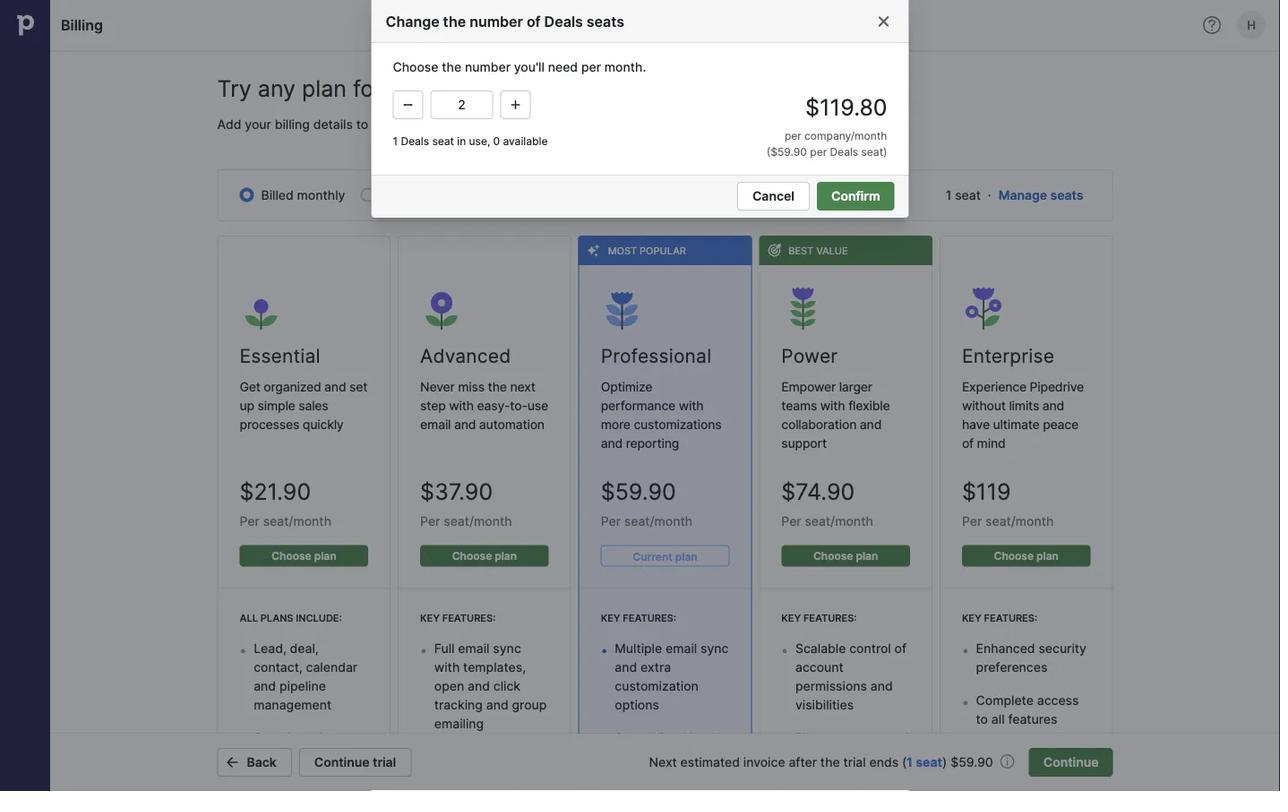 Task type: describe. For each thing, give the bounding box(es) containing it.
features
[[1008, 712, 1058, 727]]

per for $119
[[962, 514, 982, 529]]

1 for 1 deals seat in use , 0 available
[[393, 135, 398, 148]]

plan for $21.90
[[314, 549, 336, 562]]

($59.90
[[767, 146, 807, 159]]

visibilities
[[796, 698, 854, 713]]

support inside empower larger teams with flexible collaboration and support
[[782, 436, 827, 451]]

$59.90 per seat/month
[[601, 478, 693, 529]]

more
[[601, 417, 631, 432]]

need
[[548, 59, 578, 74]]

current plan
[[633, 550, 698, 563]]

$119
[[962, 478, 1011, 505]]

and inside • unlimited reports and customizations
[[976, 764, 999, 779]]

color primary image inside back button
[[222, 755, 243, 770]]

never
[[420, 379, 455, 395]]

• for • phone support and crm implementation
[[782, 732, 788, 748]]

1 horizontal spatial trial
[[620, 116, 643, 132]]

current
[[633, 550, 673, 563]]

and inside • multiple email sync and extra customization options
[[615, 660, 637, 675]]

security
[[1039, 641, 1087, 656]]

manage
[[999, 187, 1047, 203]]

change the number of deals seats
[[386, 13, 625, 30]]

per for $37.90
[[420, 514, 440, 529]]

full
[[434, 641, 455, 656]]

seat/month for $74.90
[[805, 514, 873, 529]]

experience
[[962, 379, 1027, 395]]

to-
[[510, 398, 527, 413]]

• enhanced security preferences
[[962, 641, 1087, 675]]

data
[[314, 731, 341, 746]]

1 horizontal spatial color primary image
[[397, 98, 419, 112]]

empower larger teams with flexible collaboration and support
[[782, 379, 890, 451]]

streamlined
[[615, 731, 686, 746]]

seat/month for $59.90
[[624, 514, 693, 529]]

1 horizontal spatial deals
[[544, 13, 583, 30]]

automation
[[479, 417, 545, 432]]

color primary inverted image
[[767, 243, 782, 258]]

sync for $59.90
[[701, 641, 729, 656]]

crm
[[796, 749, 824, 765]]

email for $59.90
[[666, 641, 697, 656]]

plan up details
[[302, 75, 347, 102]]

plans
[[260, 612, 293, 624]]

0 horizontal spatial after
[[558, 116, 587, 132]]

optimize performance with more customizations and reporting
[[601, 379, 722, 451]]

seat/month for $21.90
[[263, 514, 332, 529]]

management
[[254, 698, 332, 713]]

0 vertical spatial seat
[[432, 135, 454, 148]]

professional
[[601, 345, 712, 367]]

controls
[[615, 787, 663, 791]]

access inside • complete access to all features
[[1037, 693, 1079, 708]]

step
[[420, 398, 446, 413]]

• for • seamless data import and 400+ integrations
[[240, 732, 247, 748]]

0 horizontal spatial per
[[581, 59, 601, 74]]

color primary image
[[877, 14, 891, 29]]

teams inside • streamlined lead routing and account access controls for teams
[[687, 787, 723, 791]]

permissions
[[796, 679, 867, 694]]

plan for $119
[[1037, 549, 1059, 562]]

choose up free in the left of the page
[[393, 59, 439, 74]]

tracking
[[434, 698, 483, 713]]

$74.90
[[782, 478, 855, 505]]

calendar
[[306, 660, 358, 675]]

• for • enhanced security preferences
[[962, 643, 969, 658]]

key for $37.90
[[420, 612, 440, 624]]

$21.90 per seat/month
[[240, 478, 332, 529]]

1 horizontal spatial after
[[789, 755, 817, 770]]

choose plan button for $37.90
[[420, 545, 549, 567]]

and inside • streamlined lead routing and account access controls for teams
[[661, 749, 683, 765]]

processes
[[240, 417, 299, 432]]

try
[[217, 75, 252, 102]]

experience pipedrive without limits and have ultimate peace of mind
[[962, 379, 1084, 451]]

include:
[[296, 612, 342, 624]]

• phone support and crm implementation
[[782, 731, 909, 784]]

key for $119
[[962, 612, 982, 624]]

reports
[[1036, 745, 1080, 760]]

templates,
[[463, 660, 526, 675]]

·
[[988, 187, 992, 203]]

get
[[240, 379, 260, 395]]

value
[[816, 245, 848, 256]]

details
[[313, 116, 353, 132]]

• for • unlimited reports and customizations
[[962, 747, 969, 762]]

and inside never miss the next step with easy-to-use email and automation
[[454, 417, 476, 432]]

2 vertical spatial seat
[[916, 755, 943, 770]]

invoice
[[743, 755, 785, 770]]

selected
[[475, 116, 526, 132]]

0 horizontal spatial to
[[356, 116, 368, 132]]

• unlimited reports and customizations
[[962, 745, 1080, 791]]

lead
[[690, 731, 715, 746]]

and inside experience pipedrive without limits and have ultimate peace of mind
[[1043, 398, 1064, 413]]

key for $59.90
[[601, 612, 621, 624]]

email for $37.90
[[458, 641, 490, 656]]

features: for $37.90
[[442, 612, 496, 624]]

,
[[487, 135, 490, 148]]

features: for $119
[[984, 612, 1038, 624]]

features: for $74.90
[[804, 612, 857, 624]]

customization
[[615, 679, 699, 694]]

color muted image
[[1001, 754, 1015, 769]]

• lead, deal, contact, calendar and pipeline management
[[240, 641, 358, 713]]

all plans include:
[[240, 612, 342, 624]]

platinum image
[[601, 287, 644, 330]]

phone
[[796, 731, 833, 746]]

and inside optimize performance with more customizations and reporting
[[601, 436, 623, 451]]

$59.90 inside $59.90 per seat/month
[[601, 478, 676, 505]]

click
[[493, 679, 521, 694]]

0 vertical spatial for
[[353, 75, 382, 102]]

• streamlined lead routing and account access controls for teams
[[601, 731, 723, 791]]

(
[[902, 755, 907, 770]]

0 horizontal spatial deals
[[401, 135, 429, 148]]

options
[[615, 698, 659, 713]]

1 seat · manage seats
[[946, 187, 1084, 203]]

choose the number you'll need per month.
[[393, 59, 646, 74]]

manage seats link
[[999, 187, 1084, 203]]

billing
[[275, 116, 310, 132]]

cancel button
[[737, 182, 810, 211]]

get organized and set up simple sales processes quickly
[[240, 379, 368, 432]]

company/month
[[805, 129, 887, 142]]

and inside the get organized and set up simple sales processes quickly
[[324, 379, 346, 395]]

confirm button
[[817, 182, 895, 211]]

of for number
[[527, 13, 541, 30]]

ultimate
[[993, 417, 1040, 432]]

per for $74.90
[[782, 514, 802, 529]]

0 horizontal spatial seats
[[587, 13, 625, 30]]

complete
[[976, 693, 1034, 708]]

1 your from the left
[[245, 116, 271, 132]]

$119.80 per company/month ($59.90 per deals seat)
[[767, 94, 887, 159]]

$119.80
[[805, 94, 887, 121]]

try any plan for free
[[217, 75, 431, 102]]

customizations for performance
[[634, 417, 722, 432]]

seat/month for $37.90
[[444, 514, 512, 529]]

plan up "available"
[[530, 116, 555, 132]]

1 vertical spatial seats
[[1051, 187, 1084, 203]]

best
[[789, 245, 814, 256]]

and inside empower larger teams with flexible collaboration and support
[[860, 417, 882, 432]]

• scalable control of account permissions and visibilities
[[782, 641, 907, 713]]

free
[[389, 75, 431, 102]]

ruby image
[[782, 287, 825, 330]]

on
[[427, 116, 442, 132]]

and inside • lead, deal, contact, calendar and pipeline management
[[254, 679, 276, 694]]

plan for $37.90
[[495, 549, 517, 562]]

and down click
[[486, 698, 509, 713]]

with inside optimize performance with more customizations and reporting
[[679, 398, 704, 413]]

for inside • streamlined lead routing and account access controls for teams
[[667, 787, 683, 791]]

choose for $74.90
[[813, 549, 853, 562]]

choose plan button for $21.90
[[240, 545, 368, 567]]

pipeline
[[279, 679, 326, 694]]

$119 per seat/month
[[962, 478, 1054, 529]]



Task type: locate. For each thing, give the bounding box(es) containing it.
and down the control
[[871, 679, 893, 694]]

per inside $59.90 per seat/month
[[601, 514, 621, 529]]

silver image
[[240, 287, 283, 330]]

2 vertical spatial per
[[810, 146, 827, 159]]

seat/month down $37.90
[[444, 514, 512, 529]]

lead,
[[254, 641, 287, 656]]

3 choose plan from the left
[[813, 549, 878, 562]]

color primary image left back
[[222, 755, 243, 770]]

open
[[434, 679, 464, 694]]

simple
[[258, 398, 295, 413]]

0 horizontal spatial support
[[782, 436, 827, 451]]

seat/month inside $74.90 per seat/month
[[805, 514, 873, 529]]

5 per from the left
[[962, 514, 982, 529]]

support down collaboration
[[782, 436, 827, 451]]

1 choose plan from the left
[[272, 549, 336, 562]]

continue for continue trial
[[314, 755, 370, 770]]

0 vertical spatial customizations
[[634, 417, 722, 432]]

choose plan button down $74.90 per seat/month
[[782, 545, 910, 567]]

0 horizontal spatial your
[[245, 116, 271, 132]]

1 horizontal spatial seat
[[916, 755, 943, 770]]

choose plan button for $74.90
[[782, 545, 910, 567]]

key features: for $59.90
[[601, 612, 676, 624]]

0 vertical spatial account
[[796, 660, 844, 675]]

1 horizontal spatial to
[[976, 712, 988, 727]]

choose plan button down $21.90 per seat/month
[[240, 545, 368, 567]]

choose plan button down $37.90 per seat/month
[[420, 545, 549, 567]]

seat/month down $21.90
[[263, 514, 332, 529]]

1 vertical spatial number
[[465, 59, 511, 74]]

email inside • multiple email sync and extra customization options
[[666, 641, 697, 656]]

0 vertical spatial access
[[1037, 693, 1079, 708]]

0 horizontal spatial 1
[[393, 135, 398, 148]]

choose plan for $37.90
[[452, 549, 517, 562]]

0 vertical spatial number
[[470, 13, 523, 30]]

seat/month inside $119 per seat/month
[[986, 514, 1054, 529]]

and inside • scalable control of account permissions and visibilities
[[871, 679, 893, 694]]

the down phone
[[821, 755, 840, 770]]

2 horizontal spatial seat
[[955, 187, 981, 203]]

per down $119
[[962, 514, 982, 529]]

1 horizontal spatial per
[[785, 129, 802, 142]]

0 vertical spatial support
[[782, 436, 827, 451]]

set
[[349, 379, 368, 395]]

change
[[386, 13, 440, 30]]

1 horizontal spatial continue
[[1044, 755, 1099, 770]]

diamond image
[[962, 287, 1005, 330]]

have
[[962, 417, 990, 432]]

1 horizontal spatial email
[[458, 641, 490, 656]]

1 vertical spatial customizations
[[976, 783, 1067, 791]]

1 seat/month from the left
[[263, 514, 332, 529]]

and left set
[[324, 379, 346, 395]]

per for $59.90
[[601, 514, 621, 529]]

and down 'multiple'
[[615, 660, 637, 675]]

add
[[217, 116, 241, 132]]

• inside • streamlined lead routing and account access controls for teams
[[601, 732, 608, 748]]

quickly
[[303, 417, 344, 432]]

emailing
[[434, 716, 484, 732]]

$74.90 per seat/month
[[782, 478, 873, 529]]

and down templates,
[[468, 679, 490, 694]]

the up easy-
[[488, 379, 507, 395]]

1 key from the left
[[420, 612, 440, 624]]

4 key features: from the left
[[962, 612, 1038, 624]]

• inside • seamless data import and 400+ integrations
[[240, 732, 247, 748]]

key up scalable
[[782, 612, 801, 624]]

continue down data
[[314, 755, 370, 770]]

sync up templates,
[[493, 641, 521, 656]]

features: up 'multiple'
[[623, 612, 676, 624]]

color primary image up continue
[[397, 98, 419, 112]]

your left ends.
[[590, 116, 617, 132]]

with inside never miss the next step with easy-to-use email and automation
[[449, 398, 474, 413]]

• seamless data import and 400+ integrations
[[240, 731, 354, 784]]

1 vertical spatial teams
[[687, 787, 723, 791]]

0 vertical spatial 1
[[393, 135, 398, 148]]

seat left · in the top of the page
[[955, 187, 981, 203]]

monthly
[[297, 188, 345, 203]]

choose down $21.90 per seat/month
[[272, 549, 312, 562]]

account up controls
[[615, 768, 663, 784]]

access inside • streamlined lead routing and account access controls for teams
[[667, 768, 708, 784]]

• left scalable
[[782, 643, 788, 658]]

customizations down color muted image
[[976, 783, 1067, 791]]

2 horizontal spatial 1
[[946, 187, 952, 203]]

0 vertical spatial of
[[527, 13, 541, 30]]

1 per from the left
[[240, 514, 260, 529]]

3 your from the left
[[590, 116, 617, 132]]

• inside • phone support and crm implementation
[[782, 732, 788, 748]]

seat/month down the $74.90
[[805, 514, 873, 529]]

• left enhanced
[[962, 643, 969, 658]]

choose plan for $74.90
[[813, 549, 878, 562]]

for down next
[[667, 787, 683, 791]]

4 choose plan from the left
[[994, 549, 1059, 562]]

• inside • unlimited reports and customizations
[[962, 747, 969, 762]]

plan inside button
[[675, 550, 698, 563]]

choose plan for $21.90
[[272, 549, 336, 562]]

2 vertical spatial 1
[[907, 755, 913, 770]]

key features: up 'multiple'
[[601, 612, 676, 624]]

1 vertical spatial use
[[527, 398, 548, 413]]

organized
[[264, 379, 321, 395]]

2 key from the left
[[601, 612, 621, 624]]

use
[[469, 135, 487, 148], [527, 398, 548, 413]]

key up enhanced
[[962, 612, 982, 624]]

seat right the (
[[916, 755, 943, 770]]

per inside $37.90 per seat/month
[[420, 514, 440, 529]]

0 vertical spatial use
[[469, 135, 487, 148]]

choose for $21.90
[[272, 549, 312, 562]]

1 key features: from the left
[[420, 612, 496, 624]]

customizations for unlimited
[[976, 783, 1067, 791]]

choose plan down $74.90 per seat/month
[[813, 549, 878, 562]]

$37.90 per seat/month
[[420, 478, 512, 529]]

1 vertical spatial for
[[667, 787, 683, 791]]

of for control
[[895, 641, 907, 656]]

limits
[[1009, 398, 1039, 413]]

2 horizontal spatial per
[[810, 146, 827, 159]]

$21.90
[[240, 478, 311, 505]]

seat/month for $119
[[986, 514, 1054, 529]]

plan for $59.90
[[675, 550, 698, 563]]

• complete access to all features
[[962, 693, 1079, 727]]

2 horizontal spatial trial
[[844, 755, 866, 770]]

2 key features: from the left
[[601, 612, 676, 624]]

deals down continue
[[401, 135, 429, 148]]

sync inside • full email sync with templates, open and click tracking and group emailing
[[493, 641, 521, 656]]

the inside never miss the next step with easy-to-use email and automation
[[488, 379, 507, 395]]

0 vertical spatial after
[[558, 116, 587, 132]]

0 horizontal spatial of
[[527, 13, 541, 30]]

never miss the next step with easy-to-use email and automation
[[420, 379, 548, 432]]

1 horizontal spatial teams
[[782, 398, 817, 413]]

access down lead
[[667, 768, 708, 784]]

continue inside continue button
[[1044, 755, 1099, 770]]

plan down $119 per seat/month
[[1037, 549, 1059, 562]]

• inside • lead, deal, contact, calendar and pipeline management
[[240, 643, 247, 658]]

• for • streamlined lead routing and account access controls for teams
[[601, 732, 608, 748]]

continue for continue
[[1044, 755, 1099, 770]]

deals inside '$119.80 per company/month ($59.90 per deals seat)'
[[830, 146, 859, 159]]

0 horizontal spatial sync
[[493, 641, 521, 656]]

month.
[[605, 59, 646, 74]]

peace
[[1043, 417, 1079, 432]]

2 vertical spatial of
[[895, 641, 907, 656]]

best value
[[789, 245, 848, 256]]

for left free in the left of the page
[[353, 75, 382, 102]]

number up choose the number you'll need per month.
[[470, 13, 523, 30]]

continue trial button
[[299, 748, 411, 777]]

0 vertical spatial teams
[[782, 398, 817, 413]]

any
[[258, 75, 296, 102]]

0 horizontal spatial trial
[[373, 755, 396, 770]]

features: up scalable
[[804, 612, 857, 624]]

account down scalable
[[796, 660, 844, 675]]

• inside • scalable control of account permissions and visibilities
[[782, 643, 788, 658]]

0 vertical spatial to
[[356, 116, 368, 132]]

the right change
[[443, 13, 466, 30]]

and down streamlined on the bottom of page
[[661, 749, 683, 765]]

next
[[649, 755, 677, 770]]

and up integrations
[[296, 749, 318, 765]]

email up extra
[[666, 641, 697, 656]]

group
[[512, 698, 547, 713]]

key features: up enhanced
[[962, 612, 1038, 624]]

continue trial
[[314, 755, 396, 770]]

0 horizontal spatial $59.90
[[601, 478, 676, 505]]

account inside • streamlined lead routing and account access controls for teams
[[615, 768, 663, 784]]

extra
[[641, 660, 671, 675]]

1 vertical spatial $59.90
[[951, 755, 993, 770]]

gold image
[[420, 287, 463, 330]]

0
[[493, 135, 500, 148]]

3 key features: from the left
[[782, 612, 857, 624]]

1 vertical spatial 1
[[946, 187, 952, 203]]

2 per from the left
[[420, 514, 440, 529]]

with inside • full email sync with templates, open and click tracking and group emailing
[[434, 660, 460, 675]]

deals up need at the top left of the page
[[544, 13, 583, 30]]

1 horizontal spatial 1
[[907, 755, 913, 770]]

reporting
[[626, 436, 679, 451]]

0 vertical spatial per
[[581, 59, 601, 74]]

available
[[503, 135, 548, 148]]

choose plan button down $119 per seat/month
[[962, 545, 1091, 567]]

ends
[[870, 755, 899, 770]]

seat down add your billing details to continue on your selected plan after your trial ends.
[[432, 135, 454, 148]]

• left 'multiple'
[[601, 643, 608, 658]]

• inside • full email sync with templates, open and click tracking and group emailing
[[420, 643, 427, 658]]

1 vertical spatial after
[[789, 755, 817, 770]]

sync inside • multiple email sync and extra customization options
[[701, 641, 729, 656]]

key
[[420, 612, 440, 624], [601, 612, 621, 624], [782, 612, 801, 624], [962, 612, 982, 624]]

4 choose plan button from the left
[[962, 545, 1091, 567]]

1 sync from the left
[[493, 641, 521, 656]]

number left you'll
[[465, 59, 511, 74]]

0 horizontal spatial customizations
[[634, 417, 722, 432]]

and inside • phone support and crm implementation
[[887, 731, 909, 746]]

0 horizontal spatial access
[[667, 768, 708, 784]]

per
[[240, 514, 260, 529], [420, 514, 440, 529], [601, 514, 621, 529], [782, 514, 802, 529], [962, 514, 982, 529]]

choose plan button for $119
[[962, 545, 1091, 567]]

1 vertical spatial of
[[962, 436, 974, 451]]

number
[[470, 13, 523, 30], [465, 59, 511, 74]]

current plan button
[[601, 545, 730, 567]]

per inside $74.90 per seat/month
[[782, 514, 802, 529]]

• inside • complete access to all features
[[962, 695, 969, 710]]

of up you'll
[[527, 13, 541, 30]]

plan down $74.90 per seat/month
[[856, 549, 878, 562]]

and up the (
[[887, 731, 909, 746]]

most popular
[[608, 245, 686, 256]]

0 horizontal spatial account
[[615, 768, 663, 784]]

advanced
[[420, 345, 511, 367]]

per inside $119 per seat/month
[[962, 514, 982, 529]]

customizations up reporting
[[634, 417, 722, 432]]

scalable
[[796, 641, 846, 656]]

continue down features
[[1044, 755, 1099, 770]]

seat/month inside $59.90 per seat/month
[[624, 514, 693, 529]]

features: for $59.90
[[623, 612, 676, 624]]

per down the $74.90
[[782, 514, 802, 529]]

None number field
[[431, 90, 493, 119]]

0 horizontal spatial seat
[[432, 135, 454, 148]]

access
[[1037, 693, 1079, 708], [667, 768, 708, 784]]

and left color muted image
[[976, 764, 999, 779]]

trial inside button
[[373, 755, 396, 770]]

back
[[247, 755, 277, 770]]

seat/month inside $37.90 per seat/month
[[444, 514, 512, 529]]

number for of
[[470, 13, 523, 30]]

4 key from the left
[[962, 612, 982, 624]]

1 horizontal spatial access
[[1037, 693, 1079, 708]]

1 horizontal spatial sync
[[701, 641, 729, 656]]

2 horizontal spatial of
[[962, 436, 974, 451]]

1 vertical spatial to
[[976, 712, 988, 727]]

seat)
[[861, 146, 887, 159]]

email inside never miss the next step with easy-to-use email and automation
[[420, 417, 451, 432]]

1 horizontal spatial your
[[445, 116, 472, 132]]

choose for $37.90
[[452, 549, 492, 562]]

and down pipedrive
[[1043, 398, 1064, 413]]

2 seat/month from the left
[[444, 514, 512, 529]]

email up templates,
[[458, 641, 490, 656]]

choose plan for $119
[[994, 549, 1059, 562]]

easy-
[[477, 398, 510, 413]]

in
[[457, 135, 466, 148]]

0 horizontal spatial continue
[[314, 755, 370, 770]]

trial
[[620, 116, 643, 132], [373, 755, 396, 770], [844, 755, 866, 770]]

seat/month inside $21.90 per seat/month
[[263, 514, 332, 529]]

5 seat/month from the left
[[986, 514, 1054, 529]]

h
[[1247, 18, 1256, 32]]

2 features: from the left
[[623, 612, 676, 624]]

features:
[[442, 612, 496, 624], [623, 612, 676, 624], [804, 612, 857, 624], [984, 612, 1038, 624]]

1 horizontal spatial $59.90
[[951, 755, 993, 770]]

• inside • enhanced security preferences
[[962, 643, 969, 658]]

customizations inside optimize performance with more customizations and reporting
[[634, 417, 722, 432]]

per up ($59.90
[[785, 129, 802, 142]]

support up ends at the right bottom of the page
[[837, 731, 883, 746]]

your
[[245, 116, 271, 132], [445, 116, 472, 132], [590, 116, 617, 132]]

unlimited
[[976, 745, 1033, 760]]

your up in
[[445, 116, 472, 132]]

1 continue from the left
[[314, 755, 370, 770]]

power
[[782, 345, 838, 367]]

per down $21.90
[[240, 514, 260, 529]]

key features: up full
[[420, 612, 496, 624]]

2 choose plan from the left
[[452, 549, 517, 562]]

teams down empower
[[782, 398, 817, 413]]

key features: up scalable
[[782, 612, 857, 624]]

sales
[[299, 398, 328, 413]]

with right performance
[[679, 398, 704, 413]]

key features:
[[420, 612, 496, 624], [601, 612, 676, 624], [782, 612, 857, 624], [962, 612, 1038, 624]]

email inside • full email sync with templates, open and click tracking and group emailing
[[458, 641, 490, 656]]

• for • complete access to all features
[[962, 695, 969, 710]]

• inside • multiple email sync and extra customization options
[[601, 643, 608, 658]]

• left lead,
[[240, 643, 247, 658]]

of right the control
[[895, 641, 907, 656]]

1 for 1 seat · manage seats
[[946, 187, 952, 203]]

support inside • phone support and crm implementation
[[837, 731, 883, 746]]

3 seat/month from the left
[[624, 514, 693, 529]]

continue inside continue trial button
[[314, 755, 370, 770]]

customizations inside • unlimited reports and customizations
[[976, 783, 1067, 791]]

of inside experience pipedrive without limits and have ultimate peace of mind
[[962, 436, 974, 451]]

1 horizontal spatial account
[[796, 660, 844, 675]]

1 horizontal spatial of
[[895, 641, 907, 656]]

plan up include: at left bottom
[[314, 549, 336, 562]]

• for • full email sync with templates, open and click tracking and group emailing
[[420, 643, 427, 658]]

1 horizontal spatial for
[[667, 787, 683, 791]]

0 horizontal spatial color primary image
[[222, 755, 243, 770]]

1 deals seat in use , 0 available
[[393, 135, 548, 148]]

0 vertical spatial seats
[[587, 13, 625, 30]]

empower
[[782, 379, 836, 395]]

color primary image up selected
[[505, 98, 526, 112]]

• for • multiple email sync and extra customization options
[[601, 643, 608, 658]]

1 horizontal spatial seats
[[1051, 187, 1084, 203]]

• for • lead, deal, contact, calendar and pipeline management
[[240, 643, 247, 658]]

up
[[240, 398, 254, 413]]

sync for $37.90
[[493, 641, 521, 656]]

key up 'multiple'
[[601, 612, 621, 624]]

after
[[558, 116, 587, 132], [789, 755, 817, 770]]

performance
[[601, 398, 676, 413]]

plan down $37.90 per seat/month
[[495, 549, 517, 562]]

per
[[581, 59, 601, 74], [785, 129, 802, 142], [810, 146, 827, 159]]

2 choose plan button from the left
[[420, 545, 549, 567]]

key features: for $119
[[962, 612, 1038, 624]]

per up current plan button
[[601, 514, 621, 529]]

• left complete
[[962, 695, 969, 710]]

2 horizontal spatial deals
[[830, 146, 859, 159]]

and down the contact, at bottom
[[254, 679, 276, 694]]

your right add
[[245, 116, 271, 132]]

2 sync from the left
[[701, 641, 729, 656]]

email down step
[[420, 417, 451, 432]]

number for you'll
[[465, 59, 511, 74]]

3 per from the left
[[601, 514, 621, 529]]

1 vertical spatial support
[[837, 731, 883, 746]]

next estimated invoice after the trial ends ( 1 seat ) $59.90
[[649, 755, 993, 770]]

use inside never miss the next step with easy-to-use email and automation
[[527, 398, 548, 413]]

the up add your billing details to continue on your selected plan after your trial ends.
[[442, 59, 462, 74]]

to inside • complete access to all features
[[976, 712, 988, 727]]

teams inside empower larger teams with flexible collaboration and support
[[782, 398, 817, 413]]

4 features: from the left
[[984, 612, 1038, 624]]

deal,
[[290, 641, 319, 656]]

after down phone
[[789, 755, 817, 770]]

integrations
[[254, 768, 325, 784]]

sync right 'multiple'
[[701, 641, 729, 656]]

choose for $119
[[994, 549, 1034, 562]]

key for $74.90
[[782, 612, 801, 624]]

3 key from the left
[[782, 612, 801, 624]]

key features: for $74.90
[[782, 612, 857, 624]]

per down $37.90
[[420, 514, 440, 529]]

2 horizontal spatial email
[[666, 641, 697, 656]]

to left the all
[[976, 712, 988, 727]]

deals
[[544, 13, 583, 30], [401, 135, 429, 148], [830, 146, 859, 159]]

color primary inverted image
[[587, 243, 601, 258]]

quick help image
[[1201, 14, 1223, 36]]

of inside • scalable control of account permissions and visibilities
[[895, 641, 907, 656]]

with down miss
[[449, 398, 474, 413]]

seat/month up current plan button
[[624, 514, 693, 529]]

1 horizontal spatial support
[[837, 731, 883, 746]]

1 horizontal spatial customizations
[[976, 783, 1067, 791]]

per for $21.90
[[240, 514, 260, 529]]

1 vertical spatial per
[[785, 129, 802, 142]]

choose
[[393, 59, 439, 74], [272, 549, 312, 562], [452, 549, 492, 562], [813, 549, 853, 562], [994, 549, 1034, 562]]

and inside • seamless data import and 400+ integrations
[[296, 749, 318, 765]]

2 continue from the left
[[1044, 755, 1099, 770]]

with inside empower larger teams with flexible collaboration and support
[[821, 398, 845, 413]]

plan for $74.90
[[856, 549, 878, 562]]

choose plan down $37.90 per seat/month
[[452, 549, 517, 562]]

account
[[796, 660, 844, 675], [615, 768, 663, 784]]

to right details
[[356, 116, 368, 132]]

larger
[[839, 379, 873, 395]]

2 horizontal spatial your
[[590, 116, 617, 132]]

choose down $37.90 per seat/month
[[452, 549, 492, 562]]

seat/month down $119
[[986, 514, 1054, 529]]

features: up full
[[442, 612, 496, 624]]

1 vertical spatial account
[[615, 768, 663, 784]]

next
[[510, 379, 536, 395]]

0 horizontal spatial use
[[469, 135, 487, 148]]

3 features: from the left
[[804, 612, 857, 624]]

control
[[850, 641, 891, 656]]

you'll
[[514, 59, 545, 74]]

1 vertical spatial seat
[[955, 187, 981, 203]]

400+
[[322, 749, 354, 765]]

0 vertical spatial $59.90
[[601, 478, 676, 505]]

3 choose plan button from the left
[[782, 545, 910, 567]]

optimize
[[601, 379, 652, 395]]

0 horizontal spatial for
[[353, 75, 382, 102]]

features: up enhanced
[[984, 612, 1038, 624]]

1 choose plan button from the left
[[240, 545, 368, 567]]

• for • scalable control of account permissions and visibilities
[[782, 643, 788, 658]]

1 features: from the left
[[442, 612, 496, 624]]

$59.90 down reporting
[[601, 478, 676, 505]]

enterprise
[[962, 345, 1055, 367]]

4 seat/month from the left
[[805, 514, 873, 529]]

1 right ends at the right bottom of the page
[[907, 755, 913, 770]]

0 horizontal spatial teams
[[687, 787, 723, 791]]

0 horizontal spatial email
[[420, 417, 451, 432]]

preferences
[[976, 660, 1048, 675]]

and
[[324, 379, 346, 395], [1043, 398, 1064, 413], [454, 417, 476, 432], [860, 417, 882, 432], [601, 436, 623, 451], [615, 660, 637, 675], [254, 679, 276, 694], [468, 679, 490, 694], [871, 679, 893, 694], [486, 698, 509, 713], [887, 731, 909, 746], [296, 749, 318, 765], [661, 749, 683, 765], [976, 764, 999, 779]]

the
[[443, 13, 466, 30], [442, 59, 462, 74], [488, 379, 507, 395], [821, 755, 840, 770]]

trial left ends.
[[620, 116, 643, 132]]

home image
[[12, 12, 39, 39]]

per inside $21.90 per seat/month
[[240, 514, 260, 529]]

h button
[[1234, 7, 1270, 43]]

choose down $119 per seat/month
[[994, 549, 1034, 562]]

1 horizontal spatial use
[[527, 398, 548, 413]]

2 your from the left
[[445, 116, 472, 132]]

color primary image
[[397, 98, 419, 112], [505, 98, 526, 112], [222, 755, 243, 770]]

account inside • scalable control of account permissions and visibilities
[[796, 660, 844, 675]]

4 per from the left
[[782, 514, 802, 529]]

multiple
[[615, 641, 662, 656]]

key features: for $37.90
[[420, 612, 496, 624]]

2 horizontal spatial color primary image
[[505, 98, 526, 112]]

and down miss
[[454, 417, 476, 432]]

access up features
[[1037, 693, 1079, 708]]

deals down company/month
[[830, 146, 859, 159]]

1 vertical spatial access
[[667, 768, 708, 784]]

of
[[527, 13, 541, 30], [962, 436, 974, 451], [895, 641, 907, 656]]



Task type: vqa. For each thing, say whether or not it's contained in the screenshot.
"Marketplace" image at bottom left
no



